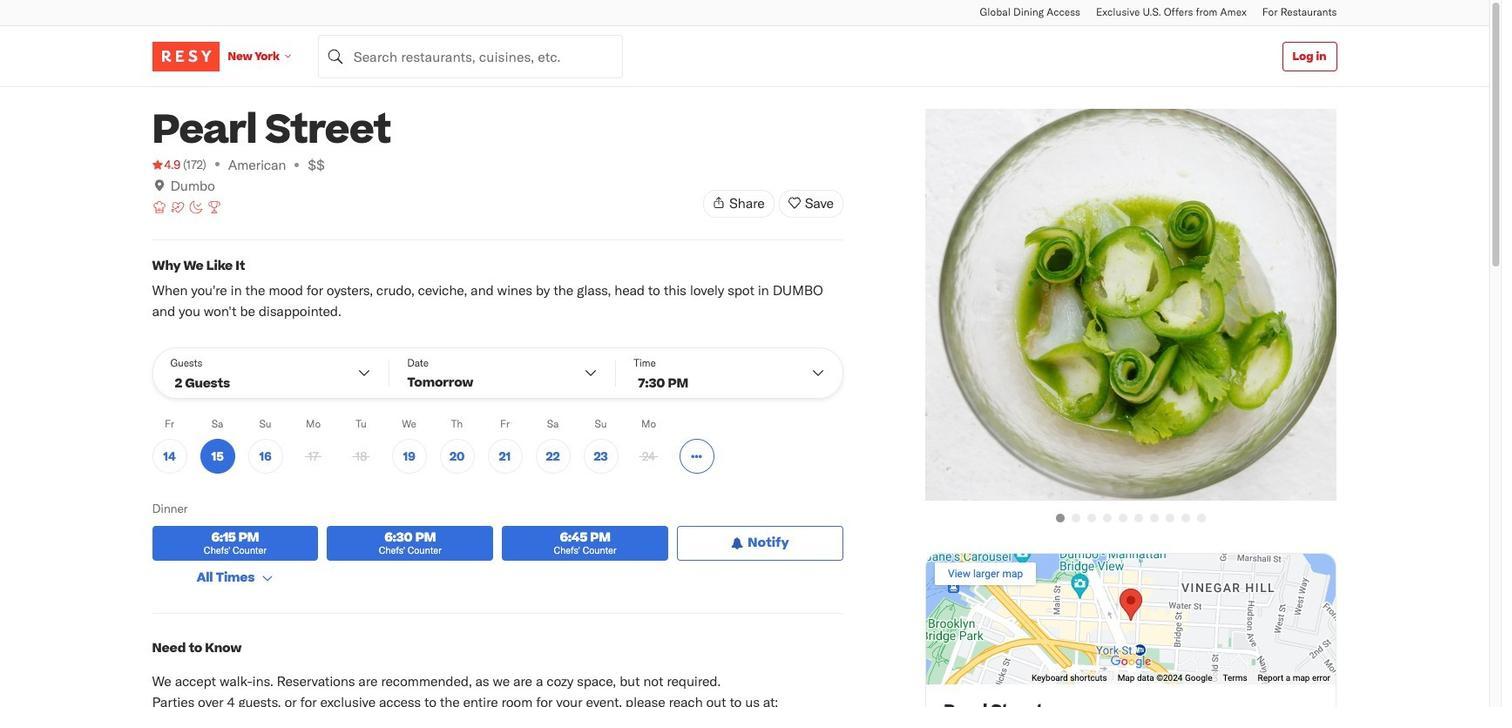 Task type: vqa. For each thing, say whether or not it's contained in the screenshot.
4.8 out of 5 stars image
no



Task type: locate. For each thing, give the bounding box(es) containing it.
4.9 out of 5 stars image
[[152, 156, 180, 173]]

None field
[[318, 34, 623, 78]]



Task type: describe. For each thing, give the bounding box(es) containing it.
Search restaurants, cuisines, etc. text field
[[318, 34, 623, 78]]



